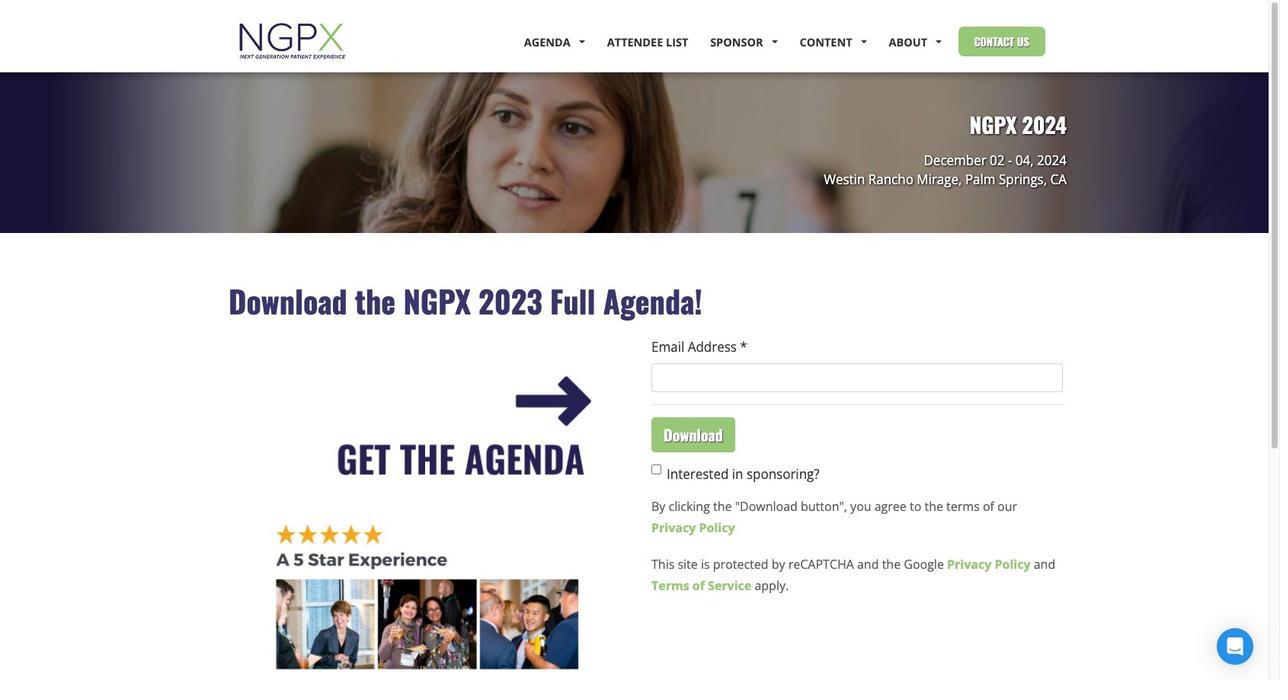 Task type: vqa. For each thing, say whether or not it's contained in the screenshot.
NGPX 2024 image
yes



Task type: locate. For each thing, give the bounding box(es) containing it.
None checkbox
[[652, 465, 662, 474]]

None email field
[[652, 363, 1063, 392]]



Task type: describe. For each thing, give the bounding box(es) containing it.
ngpx 2024 image
[[224, 14, 361, 60]]



